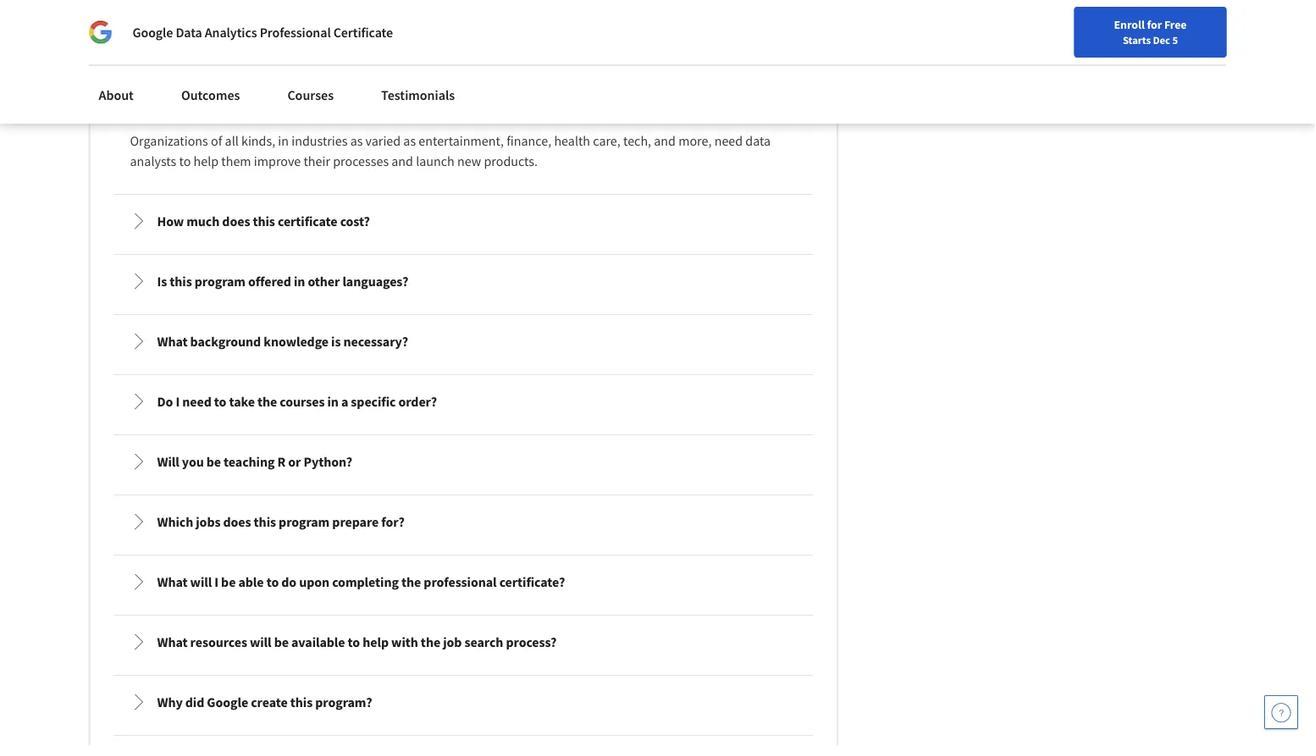 Task type: describe. For each thing, give the bounding box(es) containing it.
discovering
[[336, 11, 401, 28]]

job
[[443, 634, 462, 651]]

professional
[[260, 24, 331, 41]]

0 vertical spatial be
[[206, 453, 221, 470]]

the inside 'dropdown button'
[[421, 634, 441, 651]]

is
[[331, 333, 341, 350]]

courses
[[287, 86, 334, 103]]

be for resources
[[274, 634, 289, 651]]

google inside the why did google create this program? dropdown button
[[207, 694, 248, 711]]

sense
[[242, 0, 274, 8]]

way.
[[739, 11, 765, 28]]

what kind of companies hire data analytics professionals? button
[[116, 77, 810, 124]]

wider
[[253, 32, 285, 49]]

enroll for free starts dec 5
[[1114, 17, 1187, 47]]

professionals?
[[413, 92, 497, 109]]

their inside data analysts make sense of data and numbers to help organizations make better business decisions. they prepare, process, analyze, and visualize data, discovering patterns and trends and answering key questions along the way. their work empowers their wider team to make better business decisions.
[[223, 32, 250, 49]]

completing
[[332, 574, 399, 591]]

1 vertical spatial better
[[368, 32, 402, 49]]

to left take
[[214, 393, 226, 410]]

process?
[[506, 634, 557, 651]]

how
[[157, 213, 184, 230]]

work
[[130, 32, 158, 49]]

which jobs does this program prepare for? button
[[116, 498, 810, 546]]

and down sense
[[228, 11, 250, 28]]

does for much
[[222, 213, 250, 230]]

you
[[182, 453, 204, 470]]

0 horizontal spatial analytics
[[205, 24, 257, 41]]

resources
[[190, 634, 247, 651]]

cost?
[[340, 213, 370, 230]]

outcomes link
[[171, 76, 250, 113]]

data inside data analysts make sense of data and numbers to help organizations make better business decisions. they prepare, process, analyze, and visualize data, discovering patterns and trends and answering key questions along the way. their work empowers their wider team to make better business decisions.
[[291, 0, 316, 8]]

specific
[[351, 393, 396, 410]]

0 vertical spatial program
[[195, 273, 246, 290]]

1 vertical spatial i
[[215, 574, 219, 591]]

jobs
[[196, 514, 221, 531]]

what for what resources will be available to help with the job search process?
[[157, 634, 188, 651]]

varied
[[366, 132, 401, 149]]

background
[[190, 333, 261, 350]]

is
[[157, 273, 167, 290]]

did
[[185, 694, 204, 711]]

this inside dropdown button
[[253, 213, 275, 230]]

along
[[683, 11, 715, 28]]

or
[[288, 453, 301, 470]]

finance,
[[507, 132, 552, 149]]

take
[[229, 393, 255, 410]]

0 vertical spatial decisions.
[[641, 0, 698, 8]]

kind
[[190, 92, 217, 109]]

why
[[157, 694, 183, 711]]

enroll
[[1114, 17, 1145, 32]]

about link
[[89, 76, 144, 113]]

need inside organizations of all kinds, in industries as varied as entertainment, finance, health care, tech, and more, need data analysts to help them improve their processes and launch new products.
[[715, 132, 743, 149]]

visualize
[[253, 11, 302, 28]]

1 horizontal spatial make
[[334, 32, 365, 49]]

data inside organizations of all kinds, in industries as varied as entertainment, finance, health care, tech, and more, need data analysts to help them improve their processes and launch new products.
[[746, 132, 771, 149]]

empowers
[[161, 32, 221, 49]]

r
[[277, 453, 286, 470]]

with
[[391, 634, 418, 651]]

help inside the what resources will be available to help with the job search process? 'dropdown button'
[[363, 634, 389, 651]]

is this program offered in other languages? button
[[116, 258, 810, 305]]

the right take
[[257, 393, 277, 410]]

do
[[157, 393, 173, 410]]

they
[[700, 0, 728, 8]]

analysts inside organizations of all kinds, in industries as varied as entertainment, finance, health care, tech, and more, need data analysts to help them improve their processes and launch new products.
[[130, 153, 176, 170]]

kinds,
[[241, 132, 275, 149]]

which
[[157, 514, 193, 531]]

questions
[[625, 11, 680, 28]]

and down varied
[[392, 153, 413, 170]]

to inside 'dropdown button'
[[348, 634, 360, 651]]

how much does this certificate cost? button
[[116, 198, 810, 245]]

is this program offered in other languages?
[[157, 273, 408, 290]]

what for what will i be able to do upon completing the professional certificate?
[[157, 574, 188, 591]]

to inside organizations of all kinds, in industries as varied as entertainment, finance, health care, tech, and more, need data analysts to help them improve their processes and launch new products.
[[179, 153, 191, 170]]

improve
[[254, 153, 301, 170]]

courses link
[[277, 76, 344, 113]]

companies
[[234, 92, 297, 109]]

courses
[[280, 393, 325, 410]]

process,
[[130, 11, 177, 28]]

need inside dropdown button
[[182, 393, 212, 410]]

prepare,
[[731, 0, 778, 8]]

them
[[221, 153, 251, 170]]

professional
[[424, 574, 497, 591]]

2 horizontal spatial make
[[518, 0, 549, 8]]

their
[[767, 11, 797, 28]]

will inside dropdown button
[[190, 574, 212, 591]]

data,
[[304, 11, 333, 28]]

a
[[341, 393, 348, 410]]

starts
[[1123, 33, 1151, 47]]

0 vertical spatial better
[[552, 0, 586, 8]]

data analysts make sense of data and numbers to help organizations make better business decisions. they prepare, process, analyze, and visualize data, discovering patterns and trends and answering key questions along the way. their work empowers their wider team to make better business decisions.
[[130, 0, 800, 49]]

organizations
[[130, 132, 208, 149]]

upon
[[299, 574, 330, 591]]

and down organizations
[[453, 11, 475, 28]]

what for what kind of companies hire data analytics professionals?
[[157, 92, 188, 109]]

languages?
[[343, 273, 408, 290]]

google data analytics professional certificate
[[133, 24, 393, 41]]

free
[[1164, 17, 1187, 32]]

certificate
[[278, 213, 338, 230]]

key
[[603, 11, 622, 28]]

data inside dropdown button
[[326, 92, 353, 109]]

coursera image
[[20, 14, 128, 41]]

1 as from the left
[[350, 132, 363, 149]]

outcomes
[[181, 86, 240, 103]]

trends
[[478, 11, 514, 28]]

be for will
[[221, 574, 236, 591]]



Task type: locate. For each thing, give the bounding box(es) containing it.
1 vertical spatial google
[[207, 694, 248, 711]]

all
[[225, 132, 239, 149]]

make up analyze,
[[208, 0, 239, 8]]

does for jobs
[[223, 514, 251, 531]]

1 vertical spatial analytics
[[356, 92, 410, 109]]

google image
[[89, 20, 112, 44]]

does right jobs
[[223, 514, 251, 531]]

to down organizations at the left of the page
[[179, 153, 191, 170]]

this right is
[[170, 273, 192, 290]]

as
[[350, 132, 363, 149], [403, 132, 416, 149]]

1 horizontal spatial google
[[207, 694, 248, 711]]

better
[[552, 0, 586, 8], [368, 32, 402, 49]]

1 vertical spatial need
[[182, 393, 212, 410]]

data right hire
[[326, 92, 353, 109]]

1 horizontal spatial will
[[250, 634, 272, 651]]

1 vertical spatial decisions.
[[457, 32, 513, 49]]

google
[[133, 24, 173, 41], [207, 694, 248, 711]]

will right resources at left bottom
[[250, 634, 272, 651]]

analysts up analyze,
[[159, 0, 205, 8]]

this right jobs
[[254, 514, 276, 531]]

1 horizontal spatial need
[[715, 132, 743, 149]]

testimonials link
[[371, 76, 465, 113]]

do i need to take the courses in a specific order?
[[157, 393, 437, 410]]

numbers
[[343, 0, 394, 8]]

2 vertical spatial help
[[363, 634, 389, 651]]

1 vertical spatial does
[[223, 514, 251, 531]]

1 horizontal spatial their
[[304, 153, 330, 170]]

0 horizontal spatial i
[[176, 393, 180, 410]]

do
[[281, 574, 297, 591]]

the
[[718, 11, 736, 28], [257, 393, 277, 410], [401, 574, 421, 591], [421, 634, 441, 651]]

certificate
[[333, 24, 393, 41]]

to
[[397, 0, 408, 8], [319, 32, 331, 49], [179, 153, 191, 170], [214, 393, 226, 410], [266, 574, 279, 591], [348, 634, 360, 651]]

1 vertical spatial in
[[294, 273, 305, 290]]

google left analyze,
[[133, 24, 173, 41]]

analytics inside dropdown button
[[356, 92, 410, 109]]

better down discovering
[[368, 32, 402, 49]]

1 horizontal spatial data
[[746, 132, 771, 149]]

help up patterns on the top
[[411, 0, 436, 8]]

in left a
[[327, 393, 339, 410]]

1 vertical spatial data
[[176, 24, 202, 41]]

0 horizontal spatial in
[[278, 132, 289, 149]]

data up process,
[[130, 0, 156, 8]]

0 vertical spatial their
[[223, 32, 250, 49]]

python?
[[304, 453, 352, 470]]

what down which
[[157, 574, 188, 591]]

what left the background
[[157, 333, 188, 350]]

business
[[589, 0, 638, 8], [405, 32, 454, 49]]

what resources will be available to help with the job search process? button
[[116, 619, 810, 666]]

help inside data analysts make sense of data and numbers to help organizations make better business decisions. they prepare, process, analyze, and visualize data, discovering patterns and trends and answering key questions along the way. their work empowers their wider team to make better business decisions.
[[411, 0, 436, 8]]

as right varied
[[403, 132, 416, 149]]

data inside data analysts make sense of data and numbers to help organizations make better business decisions. they prepare, process, analyze, and visualize data, discovering patterns and trends and answering key questions along the way. their work empowers their wider team to make better business decisions.
[[130, 0, 156, 8]]

0 vertical spatial i
[[176, 393, 180, 410]]

0 horizontal spatial decisions.
[[457, 32, 513, 49]]

1 vertical spatial program
[[279, 514, 330, 531]]

need right more,
[[715, 132, 743, 149]]

data right more,
[[746, 132, 771, 149]]

dec
[[1153, 33, 1170, 47]]

0 vertical spatial data
[[291, 0, 316, 8]]

2 what from the top
[[157, 333, 188, 350]]

help left with
[[363, 634, 389, 651]]

1 horizontal spatial analytics
[[356, 92, 410, 109]]

decisions. up questions at top
[[641, 0, 698, 8]]

create
[[251, 694, 288, 711]]

program left offered
[[195, 273, 246, 290]]

what for what background knowledge is necessary?
[[157, 333, 188, 350]]

of inside dropdown button
[[219, 92, 231, 109]]

data
[[130, 0, 156, 8], [176, 24, 202, 41], [326, 92, 353, 109]]

1 horizontal spatial business
[[589, 0, 638, 8]]

does inside the which jobs does this program prepare for? dropdown button
[[223, 514, 251, 531]]

show notifications image
[[1087, 21, 1107, 42]]

answering
[[541, 11, 600, 28]]

better up answering
[[552, 0, 586, 8]]

to down data,
[[319, 32, 331, 49]]

0 horizontal spatial data
[[130, 0, 156, 8]]

what background knowledge is necessary?
[[157, 333, 408, 350]]

why did google create this program? button
[[116, 679, 810, 726]]

i left able
[[215, 574, 219, 591]]

1 vertical spatial business
[[405, 32, 454, 49]]

1 horizontal spatial as
[[403, 132, 416, 149]]

team
[[287, 32, 316, 49]]

help left them
[[194, 153, 219, 170]]

1 horizontal spatial help
[[363, 634, 389, 651]]

1 vertical spatial be
[[221, 574, 236, 591]]

their left the 'wider'
[[223, 32, 250, 49]]

0 horizontal spatial better
[[368, 32, 402, 49]]

data up data,
[[291, 0, 316, 8]]

and
[[319, 0, 341, 8], [228, 11, 250, 28], [453, 11, 475, 28], [517, 11, 539, 28], [654, 132, 676, 149], [392, 153, 413, 170]]

make up answering
[[518, 0, 549, 8]]

make
[[208, 0, 239, 8], [518, 0, 549, 8], [334, 32, 365, 49]]

help inside organizations of all kinds, in industries as varied as entertainment, finance, health care, tech, and more, need data analysts to help them improve their processes and launch new products.
[[194, 153, 219, 170]]

2 as from the left
[[403, 132, 416, 149]]

be inside 'dropdown button'
[[274, 634, 289, 651]]

prepare
[[332, 514, 379, 531]]

the inside data analysts make sense of data and numbers to help organizations make better business decisions. they prepare, process, analyze, and visualize data, discovering patterns and trends and answering key questions along the way. their work empowers their wider team to make better business decisions.
[[718, 11, 736, 28]]

much
[[187, 213, 220, 230]]

products.
[[484, 153, 538, 170]]

be left able
[[221, 574, 236, 591]]

None search field
[[241, 11, 614, 44]]

what will i be able to do upon completing the professional certificate? button
[[116, 559, 810, 606]]

of inside organizations of all kinds, in industries as varied as entertainment, finance, health care, tech, and more, need data analysts to help them improve their processes and launch new products.
[[211, 132, 222, 149]]

care,
[[593, 132, 621, 149]]

to up patterns on the top
[[397, 0, 408, 8]]

what inside "dropdown button"
[[157, 333, 188, 350]]

how much does this certificate cost?
[[157, 213, 370, 230]]

0 vertical spatial help
[[411, 0, 436, 8]]

i
[[176, 393, 180, 410], [215, 574, 219, 591]]

hire
[[300, 92, 323, 109]]

and right trends on the top left
[[517, 11, 539, 28]]

more,
[[679, 132, 712, 149]]

0 vertical spatial business
[[589, 0, 638, 8]]

1 horizontal spatial program
[[279, 514, 330, 531]]

program left "prepare"
[[279, 514, 330, 531]]

offered
[[248, 273, 291, 290]]

their down industries
[[304, 153, 330, 170]]

in inside organizations of all kinds, in industries as varied as entertainment, finance, health care, tech, and more, need data analysts to help them improve their processes and launch new products.
[[278, 132, 289, 149]]

able
[[238, 574, 264, 591]]

this left certificate
[[253, 213, 275, 230]]

1 horizontal spatial i
[[215, 574, 219, 591]]

0 vertical spatial data
[[130, 0, 156, 8]]

of
[[277, 0, 288, 8], [219, 92, 231, 109], [211, 132, 222, 149]]

in left the other in the left of the page
[[294, 273, 305, 290]]

google right did
[[207, 694, 248, 711]]

what left kind
[[157, 92, 188, 109]]

certificate?
[[499, 574, 565, 591]]

industries
[[292, 132, 348, 149]]

0 horizontal spatial their
[[223, 32, 250, 49]]

organizations of all kinds, in industries as varied as entertainment, finance, health care, tech, and more, need data analysts to help them improve their processes and launch new products.
[[130, 132, 774, 170]]

of right kind
[[219, 92, 231, 109]]

0 horizontal spatial google
[[133, 24, 173, 41]]

analysts
[[159, 0, 205, 8], [130, 153, 176, 170]]

analysts down organizations at the left of the page
[[130, 153, 176, 170]]

and right tech,
[[654, 132, 676, 149]]

1 vertical spatial will
[[250, 634, 272, 651]]

analytics up varied
[[356, 92, 410, 109]]

0 vertical spatial in
[[278, 132, 289, 149]]

1 horizontal spatial in
[[294, 273, 305, 290]]

what background knowledge is necessary? button
[[116, 318, 810, 365]]

their inside organizations of all kinds, in industries as varied as entertainment, finance, health care, tech, and more, need data analysts to help them improve their processes and launch new products.
[[304, 153, 330, 170]]

0 horizontal spatial will
[[190, 574, 212, 591]]

0 vertical spatial need
[[715, 132, 743, 149]]

1 what from the top
[[157, 92, 188, 109]]

0 horizontal spatial business
[[405, 32, 454, 49]]

0 vertical spatial analytics
[[205, 24, 257, 41]]

of left all
[[211, 132, 222, 149]]

2 vertical spatial in
[[327, 393, 339, 410]]

0 vertical spatial will
[[190, 574, 212, 591]]

what kind of companies hire data analytics professionals?
[[157, 92, 497, 109]]

knowledge
[[264, 333, 329, 350]]

patterns
[[403, 11, 451, 28]]

0 vertical spatial analysts
[[159, 0, 205, 8]]

the right completing
[[401, 574, 421, 591]]

will you be teaching r or python?
[[157, 453, 352, 470]]

4 what from the top
[[157, 634, 188, 651]]

why did google create this program?
[[157, 694, 372, 711]]

be right 'you'
[[206, 453, 221, 470]]

1 vertical spatial help
[[194, 153, 219, 170]]

0 horizontal spatial help
[[194, 153, 219, 170]]

this right create
[[290, 694, 313, 711]]

what
[[157, 92, 188, 109], [157, 333, 188, 350], [157, 574, 188, 591], [157, 634, 188, 651]]

2 vertical spatial of
[[211, 132, 222, 149]]

decisions. down trends on the top left
[[457, 32, 513, 49]]

1 horizontal spatial decisions.
[[641, 0, 698, 8]]

available
[[291, 634, 345, 651]]

2 horizontal spatial data
[[326, 92, 353, 109]]

make down discovering
[[334, 32, 365, 49]]

business up key
[[589, 0, 638, 8]]

analytics down sense
[[205, 24, 257, 41]]

2 horizontal spatial in
[[327, 393, 339, 410]]

data right work
[[176, 24, 202, 41]]

of inside data analysts make sense of data and numbers to help organizations make better business decisions. they prepare, process, analyze, and visualize data, discovering patterns and trends and answering key questions along the way. their work empowers their wider team to make better business decisions.
[[277, 0, 288, 8]]

0 horizontal spatial need
[[182, 393, 212, 410]]

help center image
[[1271, 702, 1292, 722]]

will inside 'dropdown button'
[[250, 634, 272, 651]]

of up the visualize
[[277, 0, 288, 8]]

what inside 'dropdown button'
[[157, 634, 188, 651]]

help
[[411, 0, 436, 8], [194, 153, 219, 170], [363, 634, 389, 651]]

in up improve
[[278, 132, 289, 149]]

i right the do
[[176, 393, 180, 410]]

2 vertical spatial data
[[326, 92, 353, 109]]

business down patterns on the top
[[405, 32, 454, 49]]

what will i be able to do upon completing the professional certificate?
[[157, 574, 565, 591]]

1 vertical spatial of
[[219, 92, 231, 109]]

0 vertical spatial does
[[222, 213, 250, 230]]

in for offered
[[294, 273, 305, 290]]

0 horizontal spatial program
[[195, 273, 246, 290]]

processes
[[333, 153, 389, 170]]

program?
[[315, 694, 372, 711]]

menu item
[[960, 17, 1069, 72]]

to left "do"
[[266, 574, 279, 591]]

analysts inside data analysts make sense of data and numbers to help organizations make better business decisions. they prepare, process, analyze, and visualize data, discovering patterns and trends and answering key questions along the way. their work empowers their wider team to make better business decisions.
[[159, 0, 205, 8]]

0 horizontal spatial as
[[350, 132, 363, 149]]

1 horizontal spatial data
[[176, 24, 202, 41]]

data
[[291, 0, 316, 8], [746, 132, 771, 149]]

entertainment,
[[419, 132, 504, 149]]

2 vertical spatial be
[[274, 634, 289, 651]]

will
[[190, 574, 212, 591], [250, 634, 272, 651]]

will you be teaching r or python? button
[[116, 438, 810, 486]]

1 vertical spatial their
[[304, 153, 330, 170]]

and up data,
[[319, 0, 341, 8]]

need right the do
[[182, 393, 212, 410]]

the left job
[[421, 634, 441, 651]]

teaching
[[224, 453, 275, 470]]

what left resources at left bottom
[[157, 634, 188, 651]]

1 vertical spatial data
[[746, 132, 771, 149]]

about
[[99, 86, 134, 103]]

2 horizontal spatial help
[[411, 0, 436, 8]]

search
[[465, 634, 503, 651]]

0 horizontal spatial data
[[291, 0, 316, 8]]

the down they
[[718, 11, 736, 28]]

be left the available
[[274, 634, 289, 651]]

opens in a new tab image
[[280, 697, 294, 710]]

will left able
[[190, 574, 212, 591]]

0 vertical spatial of
[[277, 0, 288, 8]]

0 vertical spatial google
[[133, 24, 173, 41]]

does inside how much does this certificate cost? dropdown button
[[222, 213, 250, 230]]

what resources will be available to help with the job search process?
[[157, 634, 557, 651]]

1 horizontal spatial better
[[552, 0, 586, 8]]

other
[[308, 273, 340, 290]]

0 horizontal spatial make
[[208, 0, 239, 8]]

in for kinds,
[[278, 132, 289, 149]]

does right 'much'
[[222, 213, 250, 230]]

to right the available
[[348, 634, 360, 651]]

for?
[[381, 514, 405, 531]]

for
[[1147, 17, 1162, 32]]

1 vertical spatial analysts
[[130, 153, 176, 170]]

3 what from the top
[[157, 574, 188, 591]]

organizations
[[439, 0, 515, 8]]

as up processes
[[350, 132, 363, 149]]



Task type: vqa. For each thing, say whether or not it's contained in the screenshot.
the Data Analyst Image
no



